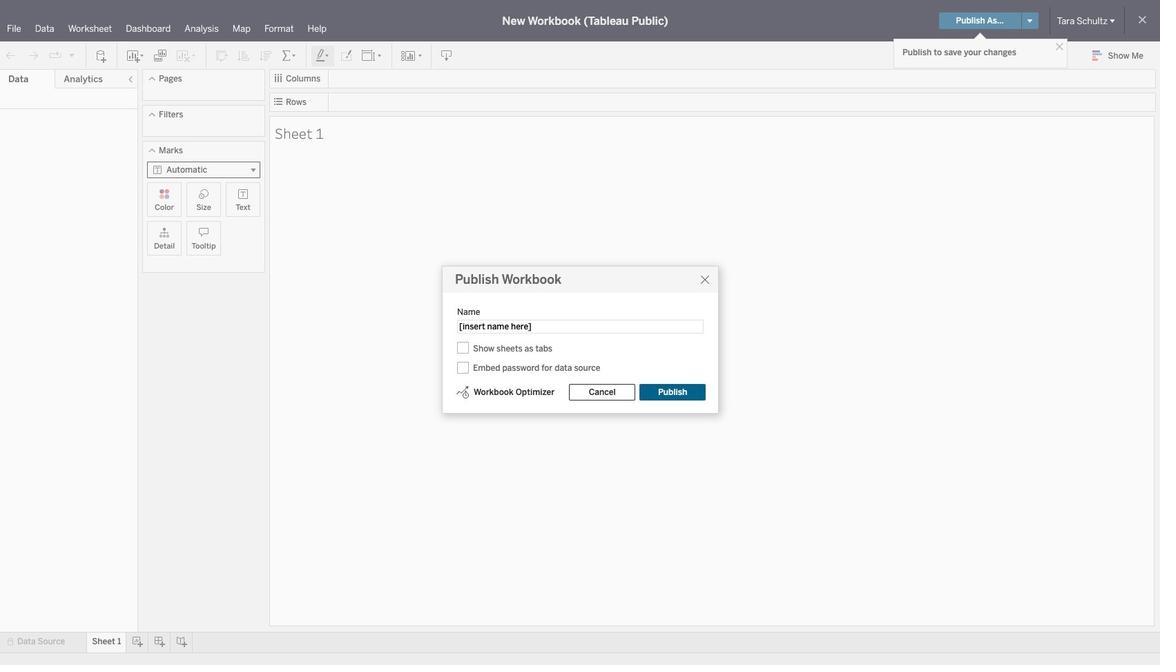 Task type: describe. For each thing, give the bounding box(es) containing it.
highlight image
[[315, 49, 331, 63]]

redo image
[[26, 49, 40, 63]]

format workbook image
[[339, 49, 353, 63]]

totals image
[[281, 49, 298, 63]]

sort descending image
[[259, 49, 273, 63]]

new data source image
[[95, 49, 108, 63]]

new worksheet image
[[126, 49, 145, 63]]



Task type: locate. For each thing, give the bounding box(es) containing it.
replay animation image
[[48, 49, 62, 63]]

swap rows and columns image
[[215, 49, 229, 63]]

show/hide cards image
[[401, 49, 423, 63]]

duplicate image
[[153, 49, 167, 63]]

dialog
[[442, 266, 719, 414]]

clear sheet image
[[175, 49, 198, 63]]

download image
[[440, 49, 454, 63]]

replay animation image
[[68, 51, 76, 59]]

close image
[[1054, 40, 1067, 53]]

fit image
[[361, 49, 383, 63]]

None text field
[[457, 320, 704, 334]]

collapse image
[[126, 75, 135, 84]]

sort ascending image
[[237, 49, 251, 63]]

undo image
[[4, 49, 18, 63]]



Task type: vqa. For each thing, say whether or not it's contained in the screenshot.
THE CREATE icon
no



